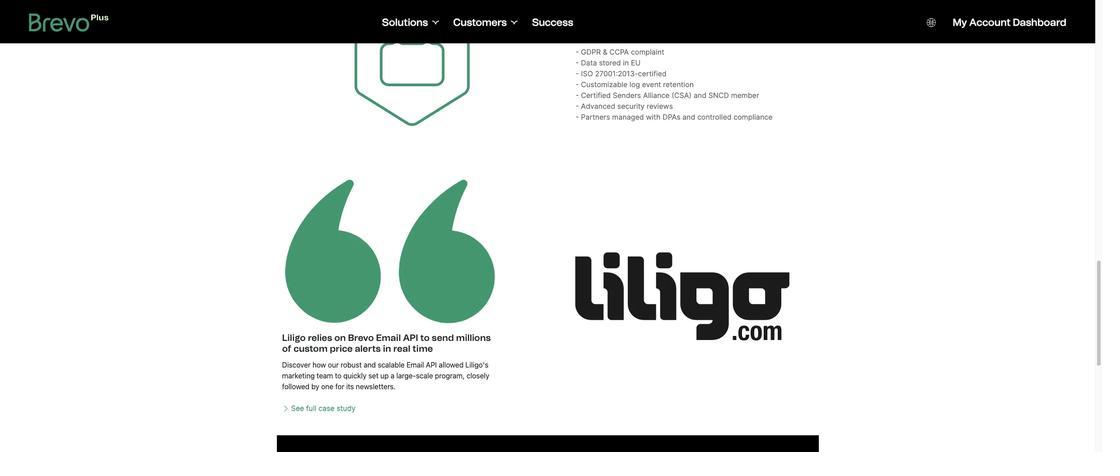 Task type: describe. For each thing, give the bounding box(es) containing it.
account
[[970, 16, 1011, 28]]

price
[[330, 343, 353, 354]]

3 - from the top
[[576, 69, 579, 78]]

(csa)
[[672, 91, 692, 100]]

customers link
[[454, 16, 518, 29]]

large-
[[397, 372, 416, 380]]

a
[[391, 372, 395, 380]]

1 horizontal spatial is
[[619, 26, 624, 35]]

brevo inside brevo is compliant by design. be confident about how you and your clients' data is processed.
[[576, 15, 596, 24]]

member
[[731, 91, 760, 100]]

design.
[[651, 15, 676, 24]]

solutions
[[382, 16, 428, 28]]

liligo relies on brevo email api to send millions of custom price alerts in real time
[[282, 332, 491, 354]]

alliance
[[643, 91, 670, 100]]

how inside brevo is compliant by design. be confident about how you and your clients' data is processed.
[[745, 15, 759, 24]]

marketing
[[282, 372, 315, 380]]

and inside discover how our robust and scalable email api allowed liligo's marketing team to quickly set up a large-scale program, closely followed by one for its newsletters.
[[364, 361, 376, 369]]

newsletters.
[[356, 383, 396, 391]]

data
[[602, 26, 617, 35]]

customizable
[[581, 80, 628, 89]]

robust
[[341, 361, 362, 369]]

email inside liligo relies on brevo email api to send millions of custom price alerts in real time
[[376, 332, 401, 343]]

and right (csa)
[[694, 91, 707, 100]]

its
[[346, 383, 354, 391]]

brevo inside liligo relies on brevo email api to send millions of custom price alerts in real time
[[348, 332, 374, 343]]

brevo is compliant by design. be confident about how you and your clients' data is processed.
[[576, 15, 806, 35]]

5 - from the top
[[576, 91, 579, 100]]

with
[[646, 113, 661, 122]]

you
[[761, 15, 774, 24]]

custom
[[294, 343, 328, 354]]

in inside '- gdpr & ccpa complaint - data stored in eu - iso 27001:2013-certified - customizable log event retention - certified senders alliance (csa) and sncd member - advanced security reviews - partners managed with dpas and controlled compliance'
[[623, 58, 629, 67]]

see full case study link
[[282, 403, 358, 414]]

certified
[[638, 69, 667, 78]]

for
[[335, 383, 345, 391]]

see full case study
[[291, 404, 356, 413]]

7 - from the top
[[576, 113, 579, 122]]

eu
[[631, 58, 641, 67]]

processed.
[[626, 26, 664, 35]]

on
[[335, 332, 346, 343]]

gdpr
[[581, 48, 601, 57]]

controlled
[[698, 113, 732, 122]]

compliant
[[605, 15, 639, 24]]

time
[[413, 343, 433, 354]]

and inside brevo is compliant by design. be confident about how you and your clients' data is processed.
[[776, 15, 789, 24]]

to inside liligo relies on brevo email api to send millions of custom price alerts in real time
[[421, 332, 430, 343]]

certified
[[581, 91, 611, 100]]

chevron right image
[[282, 405, 289, 413]]

one
[[321, 383, 334, 391]]

solutions link
[[382, 16, 439, 29]]

allowed
[[439, 361, 464, 369]]

data
[[581, 58, 597, 67]]

ccpa
[[610, 48, 629, 57]]

quickly
[[344, 372, 367, 380]]

managed
[[613, 113, 644, 122]]

success
[[532, 16, 574, 28]]

customers
[[454, 16, 507, 28]]

&
[[603, 48, 608, 57]]

complaint
[[631, 48, 665, 57]]

event
[[642, 80, 661, 89]]

my
[[953, 16, 968, 28]]

2 - from the top
[[576, 58, 579, 67]]

button image
[[927, 18, 936, 27]]

dpas
[[663, 113, 681, 122]]

clients'
[[576, 26, 600, 35]]

retention
[[663, 80, 694, 89]]

real
[[394, 343, 411, 354]]



Task type: locate. For each thing, give the bounding box(es) containing it.
my account dashboard link
[[953, 16, 1067, 29]]

compliance
[[734, 113, 773, 122]]

in left eu
[[623, 58, 629, 67]]

up
[[381, 372, 389, 380]]

0 vertical spatial to
[[421, 332, 430, 343]]

1 vertical spatial email
[[407, 361, 424, 369]]

1 horizontal spatial by
[[641, 15, 649, 24]]

email
[[376, 332, 401, 343], [407, 361, 424, 369]]

in left real
[[383, 343, 391, 354]]

0 horizontal spatial api
[[403, 332, 418, 343]]

is down compliant
[[619, 26, 624, 35]]

1 vertical spatial in
[[383, 343, 391, 354]]

and right you
[[776, 15, 789, 24]]

by left the one at the left bottom
[[312, 383, 319, 391]]

how up team
[[313, 361, 326, 369]]

liligo's
[[466, 361, 489, 369]]

1 vertical spatial api
[[426, 361, 437, 369]]

stored
[[599, 58, 621, 67]]

my account dashboard
[[953, 16, 1067, 28]]

and up set
[[364, 361, 376, 369]]

0 horizontal spatial brevo
[[348, 332, 374, 343]]

by inside brevo is compliant by design. be confident about how you and your clients' data is processed.
[[641, 15, 649, 24]]

1 - from the top
[[576, 48, 579, 57]]

- left iso
[[576, 69, 579, 78]]

closely
[[467, 372, 490, 380]]

security
[[618, 102, 645, 111]]

- left advanced
[[576, 102, 579, 111]]

be
[[678, 15, 687, 24]]

iso
[[581, 69, 593, 78]]

1 horizontal spatial email
[[407, 361, 424, 369]]

- left certified
[[576, 91, 579, 100]]

case
[[319, 404, 335, 413]]

1 vertical spatial to
[[335, 372, 342, 380]]

1 vertical spatial is
[[619, 26, 624, 35]]

- left 'partners'
[[576, 113, 579, 122]]

to inside discover how our robust and scalable email api allowed liligo's marketing team to quickly set up a large-scale program, closely followed by one for its newsletters.
[[335, 372, 342, 380]]

0 horizontal spatial is
[[598, 15, 603, 24]]

dashboard
[[1013, 16, 1067, 28]]

millions
[[456, 332, 491, 343]]

api inside discover how our robust and scalable email api allowed liligo's marketing team to quickly set up a large-scale program, closely followed by one for its newsletters.
[[426, 361, 437, 369]]

and right dpas
[[683, 113, 696, 122]]

scalable
[[378, 361, 405, 369]]

is up data
[[598, 15, 603, 24]]

1 horizontal spatial to
[[421, 332, 430, 343]]

brevo image
[[29, 14, 109, 32]]

1 vertical spatial how
[[313, 361, 326, 369]]

0 vertical spatial how
[[745, 15, 759, 24]]

to
[[421, 332, 430, 343], [335, 372, 342, 380]]

0 vertical spatial is
[[598, 15, 603, 24]]

study
[[337, 404, 356, 413]]

- left data
[[576, 58, 579, 67]]

alerts
[[355, 343, 381, 354]]

api left send
[[403, 332, 418, 343]]

1 horizontal spatial api
[[426, 361, 437, 369]]

-
[[576, 48, 579, 57], [576, 58, 579, 67], [576, 69, 579, 78], [576, 80, 579, 89], [576, 91, 579, 100], [576, 102, 579, 111], [576, 113, 579, 122]]

in
[[623, 58, 629, 67], [383, 343, 391, 354]]

- left gdpr
[[576, 48, 579, 57]]

our
[[328, 361, 339, 369]]

to up for
[[335, 372, 342, 380]]

0 vertical spatial api
[[403, 332, 418, 343]]

0 horizontal spatial email
[[376, 332, 401, 343]]

relies
[[308, 332, 332, 343]]

discover
[[282, 361, 311, 369]]

email inside discover how our robust and scalable email api allowed liligo's marketing team to quickly set up a large-scale program, closely followed by one for its newsletters.
[[407, 361, 424, 369]]

brevo up 'clients''
[[576, 15, 596, 24]]

how left you
[[745, 15, 759, 24]]

- left customizable
[[576, 80, 579, 89]]

1 horizontal spatial in
[[623, 58, 629, 67]]

0 vertical spatial by
[[641, 15, 649, 24]]

send
[[432, 332, 454, 343]]

set
[[369, 372, 379, 380]]

program,
[[435, 372, 465, 380]]

1 vertical spatial by
[[312, 383, 319, 391]]

1 horizontal spatial how
[[745, 15, 759, 24]]

advanced
[[581, 102, 616, 111]]

brevo right on
[[348, 332, 374, 343]]

6 - from the top
[[576, 102, 579, 111]]

sncd
[[709, 91, 729, 100]]

to left send
[[421, 332, 430, 343]]

is
[[598, 15, 603, 24], [619, 26, 624, 35]]

4 - from the top
[[576, 80, 579, 89]]

followed
[[282, 383, 310, 391]]

success link
[[532, 16, 574, 29]]

scale
[[416, 372, 433, 380]]

0 horizontal spatial by
[[312, 383, 319, 391]]

discover how our robust and scalable email api allowed liligo's marketing team to quickly set up a large-scale program, closely followed by one for its newsletters.
[[282, 361, 490, 391]]

and
[[776, 15, 789, 24], [694, 91, 707, 100], [683, 113, 696, 122], [364, 361, 376, 369]]

log
[[630, 80, 640, 89]]

about
[[723, 15, 743, 24]]

email up large-
[[407, 361, 424, 369]]

see
[[291, 404, 304, 413]]

27001:2013-
[[595, 69, 638, 78]]

how inside discover how our robust and scalable email api allowed liligo's marketing team to quickly set up a large-scale program, closely followed by one for its newsletters.
[[313, 361, 326, 369]]

- gdpr & ccpa complaint - data stored in eu - iso 27001:2013-certified - customizable log event retention - certified senders alliance (csa) and sncd member - advanced security reviews - partners managed with dpas and controlled compliance
[[576, 48, 773, 122]]

by up 'processed.'
[[641, 15, 649, 24]]

reviews
[[647, 102, 673, 111]]

partners
[[581, 113, 611, 122]]

0 horizontal spatial in
[[383, 343, 391, 354]]

api inside liligo relies on brevo email api to send millions of custom price alerts in real time
[[403, 332, 418, 343]]

how
[[745, 15, 759, 24], [313, 361, 326, 369]]

team
[[317, 372, 333, 380]]

api up scale
[[426, 361, 437, 369]]

1 vertical spatial brevo
[[348, 332, 374, 343]]

0 vertical spatial email
[[376, 332, 401, 343]]

confident
[[689, 15, 721, 24]]

senders
[[613, 91, 641, 100]]

full
[[306, 404, 317, 413]]

brevo
[[576, 15, 596, 24], [348, 332, 374, 343]]

api
[[403, 332, 418, 343], [426, 361, 437, 369]]

email up 'scalable'
[[376, 332, 401, 343]]

0 horizontal spatial how
[[313, 361, 326, 369]]

of
[[282, 343, 292, 354]]

by
[[641, 15, 649, 24], [312, 383, 319, 391]]

0 vertical spatial in
[[623, 58, 629, 67]]

1 horizontal spatial brevo
[[576, 15, 596, 24]]

in inside liligo relies on brevo email api to send millions of custom price alerts in real time
[[383, 343, 391, 354]]

your
[[791, 15, 806, 24]]

0 horizontal spatial to
[[335, 372, 342, 380]]

0 vertical spatial brevo
[[576, 15, 596, 24]]

by inside discover how our robust and scalable email api allowed liligo's marketing team to quickly set up a large-scale program, closely followed by one for its newsletters.
[[312, 383, 319, 391]]

liligo
[[282, 332, 306, 343]]



Task type: vqa. For each thing, say whether or not it's contained in the screenshot.
increasingly
no



